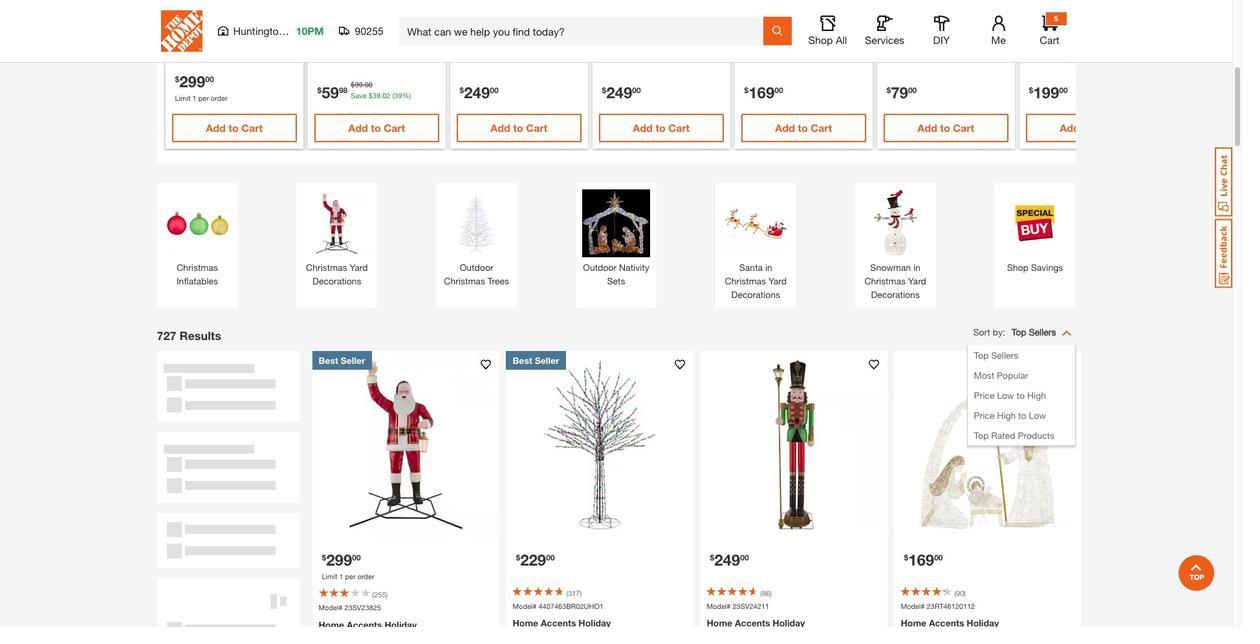 Task type: locate. For each thing, give the bounding box(es) containing it.
3 add to cart from the left
[[491, 122, 548, 134]]

model# left 23sv24211
[[707, 602, 731, 611]]

low
[[997, 390, 1015, 401], [1029, 410, 1046, 421]]

8 ft. giant-sized led towering santa with multi-color lantern image
[[312, 351, 500, 539]]

yard down christmas yard decorations image
[[350, 262, 368, 273]]

255 up "23sv23825"
[[374, 591, 386, 600]]

1 vertical spatial per
[[345, 573, 356, 581]]

santa
[[740, 262, 763, 273]]

1 horizontal spatial order
[[358, 573, 374, 581]]

$ 299 00 up model# 23sv23825
[[322, 551, 361, 569]]

best
[[319, 355, 338, 366], [513, 355, 533, 366]]

collection
[[346, 14, 378, 22], [489, 27, 521, 36], [774, 27, 805, 36]]

0 vertical spatial $ 299 00
[[175, 73, 214, 91]]

1 horizontal spatial per
[[345, 573, 356, 581]]

0 horizontal spatial limit 1 per order
[[175, 94, 228, 103]]

0 horizontal spatial this
[[333, 14, 344, 22]]

6 add to cart from the left
[[1060, 122, 1117, 134]]

1 horizontal spatial limit 1 per order
[[322, 573, 374, 581]]

7 add to cart button from the left
[[1026, 114, 1151, 142]]

model# left 4407463br02uho1
[[513, 602, 537, 611]]

( 255 ) right the home depot logo
[[226, 22, 241, 30]]

229
[[520, 551, 546, 569]]

decorations inside 'santa in christmas yard decorations'
[[732, 289, 781, 300]]

1 in from the left
[[766, 262, 773, 273]]

0 vertical spatial 1
[[192, 94, 196, 103]]

1 horizontal spatial yard
[[769, 276, 787, 287]]

outdoor
[[460, 262, 494, 273], [583, 262, 617, 273]]

1 vertical spatial sellers
[[992, 350, 1019, 361]]

0 horizontal spatial seller
[[341, 355, 365, 366]]

outdoor up sets in the top of the page
[[583, 262, 617, 273]]

98
[[339, 85, 348, 95]]

0 horizontal spatial best seller
[[319, 355, 365, 366]]

collection for 169
[[774, 27, 805, 36]]

0 horizontal spatial 255
[[227, 22, 239, 30]]

yard for santa in christmas yard decorations
[[769, 276, 787, 287]]

0 vertical spatial 90
[[797, 49, 805, 58]]

39
[[373, 91, 381, 100], [394, 91, 402, 100]]

shop this collection link for 169
[[741, 27, 805, 36]]

price low to high
[[974, 390, 1046, 401]]

shop for the leftmost the shop this collection link
[[314, 14, 331, 22]]

$ 299 00
[[175, 73, 214, 91], [322, 551, 361, 569]]

outdoor inside outdoor nativity sets
[[583, 262, 617, 273]]

0 horizontal spatial 1
[[192, 94, 196, 103]]

limit
[[175, 94, 191, 103], [322, 573, 337, 581]]

seller
[[341, 355, 365, 366], [535, 355, 560, 366]]

sellers right the by:
[[1029, 327, 1057, 338]]

1 add from the left
[[206, 122, 226, 134]]

0 horizontal spatial 39
[[373, 91, 381, 100]]

price up rated
[[974, 410, 995, 421]]

1 horizontal spatial ( 255 )
[[372, 591, 388, 600]]

23sv23825
[[345, 604, 381, 612]]

0 vertical spatial sellers
[[1029, 327, 1057, 338]]

$ 59 98 $ 99 . 00 save $ 39 . 02 ( 39 %)
[[317, 81, 411, 102]]

1 horizontal spatial 39
[[394, 91, 402, 100]]

0 vertical spatial 299
[[179, 73, 205, 91]]

1 horizontal spatial 1
[[339, 573, 343, 581]]

What can we help you find today? search field
[[407, 17, 763, 45]]

1 vertical spatial limit 1 per order
[[322, 573, 374, 581]]

outdoor up trees
[[460, 262, 494, 273]]

to
[[229, 122, 239, 134], [371, 122, 381, 134], [513, 122, 523, 134], [656, 122, 666, 134], [798, 122, 808, 134], [941, 122, 951, 134], [1083, 122, 1093, 134], [1017, 390, 1025, 401], [1019, 410, 1027, 421]]

decorations down snowman
[[871, 289, 920, 300]]

shop this collection for 169
[[741, 27, 805, 36]]

1 horizontal spatial 255
[[374, 591, 386, 600]]

christmas down "santa"
[[725, 276, 766, 287]]

1 horizontal spatial high
[[1028, 390, 1046, 401]]

$ 299 00 down the home depot logo
[[175, 73, 214, 91]]

255
[[227, 22, 239, 30], [374, 591, 386, 600]]

limit 1 per order
[[175, 94, 228, 103], [322, 573, 374, 581]]

299 down the home depot logo
[[179, 73, 205, 91]]

1 vertical spatial high
[[997, 410, 1016, 421]]

outdoor nativity sets link
[[582, 190, 650, 288]]

2 seller from the left
[[535, 355, 560, 366]]

1 horizontal spatial shop this collection link
[[457, 27, 521, 36]]

cart inside $ 79 00 add to cart
[[953, 122, 975, 134]]

59
[[322, 83, 339, 102]]

)
[[947, 8, 949, 17], [239, 22, 241, 30], [378, 36, 379, 44], [580, 590, 582, 598], [770, 590, 772, 598], [965, 590, 966, 598], [386, 591, 388, 600]]

00 inside $ 199 00
[[1060, 85, 1068, 95]]

1 vertical spatial low
[[1029, 410, 1046, 421]]

0 vertical spatial high
[[1028, 390, 1046, 401]]

0 vertical spatial limit
[[175, 94, 191, 103]]

price down most on the bottom
[[974, 390, 995, 401]]

0 vertical spatial .
[[363, 81, 365, 89]]

0 vertical spatial low
[[997, 390, 1015, 401]]

top sellers link up the popular
[[968, 346, 1075, 366]]

1 vertical spatial 299
[[326, 551, 352, 569]]

4 add to cart from the left
[[633, 122, 690, 134]]

decorations
[[313, 276, 361, 287], [732, 289, 781, 300], [871, 289, 920, 300]]

model# left 23rt46120112
[[901, 602, 925, 611]]

0 horizontal spatial .
[[363, 81, 365, 89]]

1 horizontal spatial in
[[914, 262, 921, 273]]

in inside 'santa in christmas yard decorations'
[[766, 262, 773, 273]]

1 price from the top
[[974, 390, 995, 401]]

317
[[568, 590, 580, 598]]

0 vertical spatial per
[[198, 94, 209, 103]]

1 horizontal spatial best seller
[[513, 355, 560, 366]]

8 ft. bare branch prelit multi led artificial christmas tree image
[[506, 351, 694, 539]]

in inside the snowman in christmas yard decorations
[[914, 262, 921, 273]]

christmas inside christmas inflatables
[[177, 262, 218, 273]]

2 in from the left
[[914, 262, 921, 273]]

1 vertical spatial 169
[[909, 551, 935, 569]]

2 39 from the left
[[394, 91, 402, 100]]

1 horizontal spatial collection
[[489, 27, 521, 36]]

1 horizontal spatial low
[[1029, 410, 1046, 421]]

christmas up inflatables
[[177, 262, 218, 273]]

price for price high to low
[[974, 410, 995, 421]]

1 vertical spatial $ 169 00
[[904, 551, 943, 569]]

outdoor nativity sets
[[583, 262, 650, 287]]

79
[[891, 83, 909, 102]]

christmas inside 'santa in christmas yard decorations'
[[725, 276, 766, 287]]

add to cart
[[206, 122, 263, 134], [348, 122, 405, 134], [491, 122, 548, 134], [633, 122, 690, 134], [776, 122, 832, 134], [1060, 122, 1117, 134]]

255 right the home depot logo
[[227, 22, 239, 30]]

best seller
[[319, 355, 365, 366], [513, 355, 560, 366]]

0 horizontal spatial sellers
[[992, 350, 1019, 361]]

1 vertical spatial 1
[[339, 573, 343, 581]]

299
[[179, 73, 205, 91], [326, 551, 352, 569]]

1 seller from the left
[[341, 355, 365, 366]]

2 horizontal spatial yard
[[909, 276, 927, 287]]

0 horizontal spatial in
[[766, 262, 773, 273]]

1 vertical spatial 90
[[957, 590, 965, 598]]

249
[[464, 83, 490, 102], [607, 83, 632, 102], [715, 551, 741, 569]]

1 vertical spatial top
[[974, 350, 989, 361]]

1 horizontal spatial 249
[[607, 83, 632, 102]]

shop all button
[[807, 16, 849, 47]]

1 best from the left
[[319, 355, 338, 366]]

price high to low link
[[968, 406, 1075, 426], [974, 410, 1046, 421]]

90255
[[355, 25, 384, 37]]

christmas inflatables image
[[163, 190, 231, 258]]

price low to high link up price high to low
[[974, 390, 1046, 401]]

1 horizontal spatial best
[[513, 355, 533, 366]]

model# left "23sv23825"
[[319, 604, 343, 612]]

top right the by:
[[1012, 327, 1027, 338]]

1 vertical spatial order
[[358, 573, 374, 581]]

low up price high to low
[[997, 390, 1015, 401]]

2 outdoor from the left
[[583, 262, 617, 273]]

66 in. warm white led super bright nativity set holiday yard decoration image
[[895, 351, 1082, 539]]

feedback link image
[[1215, 219, 1233, 289]]

all
[[836, 34, 847, 46]]

$ 249 00
[[460, 83, 499, 102], [602, 83, 641, 102], [710, 551, 749, 569]]

1 horizontal spatial outdoor
[[583, 262, 617, 273]]

1
[[192, 94, 196, 103], [339, 573, 343, 581]]

0 horizontal spatial 249
[[464, 83, 490, 102]]

christmas inside christmas yard decorations
[[306, 262, 347, 273]]

1 horizontal spatial 90
[[957, 590, 965, 598]]

most popular link
[[968, 366, 1075, 386], [974, 370, 1029, 381]]

1 outdoor from the left
[[460, 262, 494, 273]]

299 up model# 23sv23825
[[326, 551, 352, 569]]

top rated products link
[[968, 426, 1075, 446], [974, 430, 1055, 441]]

2 best seller from the left
[[513, 355, 560, 366]]

in right "santa"
[[766, 262, 773, 273]]

price high to low link up top rated products
[[968, 406, 1075, 426]]

top rated products
[[974, 430, 1055, 441]]

decorations inside the snowman in christmas yard decorations
[[871, 289, 920, 300]]

add to cart button
[[172, 114, 297, 142], [314, 114, 439, 142], [457, 114, 582, 142], [599, 114, 724, 142], [741, 114, 866, 142], [884, 114, 1009, 142], [1026, 114, 1151, 142]]

decorations for santa in christmas yard decorations
[[732, 289, 781, 300]]

santa in christmas yard decorations link
[[722, 190, 790, 302]]

0 horizontal spatial order
[[211, 94, 228, 103]]

( 255 ) up "23sv23825"
[[372, 591, 388, 600]]

0 horizontal spatial best
[[319, 355, 338, 366]]

sellers up most popular in the bottom right of the page
[[992, 350, 1019, 361]]

cart for first add to cart button from the right
[[1096, 122, 1117, 134]]

( 255 )
[[226, 22, 241, 30], [372, 591, 388, 600]]

rated
[[992, 430, 1016, 441]]

$ 169 00
[[745, 83, 783, 102], [904, 551, 943, 569]]

christmas down snowman
[[865, 276, 906, 287]]

1 vertical spatial price
[[974, 410, 995, 421]]

model#
[[513, 602, 537, 611], [707, 602, 731, 611], [901, 602, 925, 611], [319, 604, 343, 612]]

1 horizontal spatial $ 249 00
[[602, 83, 641, 102]]

1 horizontal spatial this
[[475, 27, 487, 36]]

outdoor nativity sets image
[[582, 190, 650, 258]]

shop for the shop this collection link related to 249
[[457, 27, 473, 36]]

90 for ( 90
[[797, 49, 805, 58]]

outdoor christmas trees
[[444, 262, 509, 287]]

1 horizontal spatial seller
[[535, 355, 560, 366]]

shop this collection for 249
[[457, 27, 521, 36]]

1 horizontal spatial decorations
[[732, 289, 781, 300]]

2 horizontal spatial $ 249 00
[[710, 551, 749, 569]]

2 horizontal spatial this
[[760, 27, 772, 36]]

1 vertical spatial ( 255 )
[[372, 591, 388, 600]]

price for price low to high
[[974, 390, 995, 401]]

2 horizontal spatial decorations
[[871, 289, 920, 300]]

in for santa
[[766, 262, 773, 273]]

services
[[865, 34, 905, 46]]

high up rated
[[997, 410, 1016, 421]]

1 horizontal spatial .
[[381, 91, 383, 100]]

yard down snowman
[[909, 276, 927, 287]]

order
[[211, 94, 228, 103], [358, 573, 374, 581]]

0 horizontal spatial 169
[[749, 83, 775, 102]]

5 add to cart from the left
[[776, 122, 832, 134]]

high down the popular
[[1028, 390, 1046, 401]]

1 vertical spatial 255
[[374, 591, 386, 600]]

39 right 02 at top
[[394, 91, 402, 100]]

park
[[287, 25, 309, 37]]

cart for fourth add to cart button from the right
[[669, 122, 690, 134]]

shop for the shop this collection link corresponding to 169
[[741, 27, 758, 36]]

( 90 )
[[955, 590, 966, 598]]

top left rated
[[974, 430, 989, 441]]

cart
[[1040, 34, 1060, 46], [241, 122, 263, 134], [384, 122, 405, 134], [526, 122, 548, 134], [669, 122, 690, 134], [811, 122, 832, 134], [953, 122, 975, 134], [1096, 122, 1117, 134]]

86
[[762, 590, 770, 598]]

. up "save"
[[363, 81, 365, 89]]

decorations down christmas yard decorations image
[[313, 276, 361, 287]]

8 ft. giant-sized lantern nutcracker with lifeeyes lcd eyes image
[[701, 351, 888, 539]]

savings
[[1031, 262, 1063, 273]]

0 vertical spatial order
[[211, 94, 228, 103]]

( inside '$ 59 98 $ 99 . 00 save $ 39 . 02 ( 39 %)'
[[392, 91, 394, 100]]

169
[[749, 83, 775, 102], [909, 551, 935, 569]]

snowman in christmas yard decorations image
[[862, 190, 930, 258]]

model# 23rt46120112
[[901, 602, 975, 611]]

00 inside $ 229 00
[[546, 553, 555, 563]]

0 horizontal spatial 90
[[797, 49, 805, 58]]

0 horizontal spatial yard
[[350, 262, 368, 273]]

top for top rated products
[[974, 430, 989, 441]]

0 vertical spatial limit 1 per order
[[175, 94, 228, 103]]

christmas
[[177, 262, 218, 273], [306, 262, 347, 273], [444, 276, 485, 287], [725, 276, 766, 287], [865, 276, 906, 287]]

1 horizontal spatial $ 299 00
[[322, 551, 361, 569]]

0 horizontal spatial limit
[[175, 94, 191, 103]]

0 horizontal spatial $ 299 00
[[175, 73, 214, 91]]

2 add to cart from the left
[[348, 122, 405, 134]]

diy
[[934, 34, 950, 46]]

in right snowman
[[914, 262, 921, 273]]

31
[[370, 36, 378, 44]]

shop savings image
[[1001, 190, 1069, 258]]

6 add from the left
[[918, 122, 938, 134]]

0 horizontal spatial outdoor
[[460, 262, 494, 273]]

price low to high link
[[968, 386, 1075, 406], [974, 390, 1046, 401]]

decorations inside christmas yard decorations
[[313, 276, 361, 287]]

model# for 229
[[513, 602, 537, 611]]

2 horizontal spatial shop this collection
[[741, 27, 805, 36]]

cart for third add to cart button from right
[[811, 122, 832, 134]]

top sellers link
[[968, 346, 1075, 366], [974, 350, 1019, 361]]

decorations down "santa"
[[732, 289, 781, 300]]

4407463br02uho1
[[539, 602, 604, 611]]

low up products
[[1029, 410, 1046, 421]]

cart for fifth add to cart button from the right
[[526, 122, 548, 134]]

most
[[974, 370, 995, 381]]

0 horizontal spatial decorations
[[313, 276, 361, 287]]

yard inside 'santa in christmas yard decorations'
[[769, 276, 787, 287]]

2 best from the left
[[513, 355, 533, 366]]

christmas left trees
[[444, 276, 485, 287]]

top
[[1012, 327, 1027, 338], [974, 350, 989, 361], [974, 430, 989, 441]]

249 for fifth add to cart button from the right
[[464, 83, 490, 102]]

2 price from the top
[[974, 410, 995, 421]]

shop this collection
[[314, 14, 378, 22], [457, 27, 521, 36], [741, 27, 805, 36]]

top sellers
[[974, 350, 1019, 361]]

0 vertical spatial ( 255 )
[[226, 22, 241, 30]]

1 vertical spatial .
[[381, 91, 383, 100]]

yard down santa in christmas yard decorations image
[[769, 276, 787, 287]]

high
[[1028, 390, 1046, 401], [997, 410, 1016, 421]]

to inside price high to low link
[[1019, 410, 1027, 421]]

0 horizontal spatial $ 169 00
[[745, 83, 783, 102]]

decorations for snowman in christmas yard decorations
[[871, 289, 920, 300]]

this
[[333, 14, 344, 22], [475, 27, 487, 36], [760, 27, 772, 36]]

47
[[939, 8, 947, 17]]

( 47 )
[[937, 8, 949, 17]]

1 vertical spatial limit
[[322, 573, 337, 581]]

1 horizontal spatial shop this collection
[[457, 27, 521, 36]]

2 horizontal spatial shop this collection link
[[741, 27, 805, 36]]

1 best seller from the left
[[319, 355, 365, 366]]

39 left 02 at top
[[373, 91, 381, 100]]

per
[[198, 94, 209, 103], [345, 573, 356, 581]]

yard inside the snowman in christmas yard decorations
[[909, 276, 927, 287]]

sellers
[[1029, 327, 1057, 338], [992, 350, 1019, 361]]

2 horizontal spatial collection
[[774, 27, 805, 36]]

. right "save"
[[381, 91, 383, 100]]

christmas down christmas yard decorations image
[[306, 262, 347, 273]]

add
[[206, 122, 226, 134], [348, 122, 368, 134], [491, 122, 511, 134], [633, 122, 653, 134], [776, 122, 795, 134], [918, 122, 938, 134], [1060, 122, 1080, 134]]

top up most on the bottom
[[974, 350, 989, 361]]

outdoor inside outdoor christmas trees
[[460, 262, 494, 273]]

$ 79 00 add to cart
[[887, 83, 975, 134]]

0 horizontal spatial $ 249 00
[[460, 83, 499, 102]]



Task type: describe. For each thing, give the bounding box(es) containing it.
99
[[355, 81, 363, 89]]

1 add to cart from the left
[[206, 122, 263, 134]]

cart 5
[[1040, 14, 1060, 46]]

best seller for limit
[[319, 355, 365, 366]]

christmas inside the snowman in christmas yard decorations
[[865, 276, 906, 287]]

249 for fourth add to cart button from the right
[[607, 83, 632, 102]]

10pm
[[296, 25, 324, 37]]

this for 249
[[475, 27, 487, 36]]

sets
[[607, 276, 625, 287]]

1 horizontal spatial limit
[[322, 573, 337, 581]]

0 horizontal spatial ( 255 )
[[226, 22, 241, 30]]

most popular link down top sellers
[[974, 370, 1029, 381]]

7 add from the left
[[1060, 122, 1080, 134]]

christmas yard decorations link
[[303, 190, 371, 288]]

most popular
[[974, 370, 1029, 381]]

( 317 )
[[567, 590, 582, 598]]

add inside $ 79 00 add to cart
[[918, 122, 938, 134]]

1 add to cart button from the left
[[172, 114, 297, 142]]

199
[[1034, 83, 1060, 102]]

5
[[1054, 14, 1059, 23]]

0 vertical spatial $ 169 00
[[745, 83, 783, 102]]

to inside $ 79 00 add to cart
[[941, 122, 951, 134]]

snowman in christmas yard decorations
[[865, 262, 927, 300]]

6 add to cart button from the left
[[884, 114, 1009, 142]]

most popular link up price low to high in the right bottom of the page
[[968, 366, 1075, 386]]

$ 249 00 for fifth add to cart button from the right
[[460, 83, 499, 102]]

00 inside $ 79 00 add to cart
[[909, 85, 917, 95]]

christmas yard decorations
[[306, 262, 368, 287]]

the home depot logo image
[[161, 10, 202, 52]]

me button
[[978, 16, 1020, 47]]

top for top sellers
[[974, 350, 989, 361]]

inflatables
[[177, 276, 218, 287]]

( 90
[[795, 49, 805, 58]]

2 add from the left
[[348, 122, 368, 134]]

0 horizontal spatial shop this collection link
[[314, 14, 378, 22]]

shop inside button
[[809, 34, 833, 46]]

christmas inflatables
[[177, 262, 218, 287]]

4 add from the left
[[633, 122, 653, 134]]

shop all
[[809, 34, 847, 46]]

services button
[[864, 16, 906, 47]]

3 add from the left
[[491, 122, 511, 134]]

save
[[351, 91, 367, 100]]

0 vertical spatial 169
[[749, 83, 775, 102]]

best for 229
[[513, 355, 533, 366]]

00 inside '$ 59 98 $ 99 . 00 save $ 39 . 02 ( 39 %)'
[[365, 81, 373, 89]]

me
[[992, 34, 1006, 46]]

seller for limit
[[341, 355, 365, 366]]

cart for sixth add to cart button from the right
[[384, 122, 405, 134]]

model# 23sv23825
[[319, 604, 381, 612]]

snowman in christmas yard decorations link
[[862, 190, 930, 302]]

seller for 229
[[535, 355, 560, 366]]

model# 23sv24211
[[707, 602, 770, 611]]

outdoor for sets
[[583, 262, 617, 273]]

sort
[[974, 327, 991, 338]]

0 horizontal spatial 299
[[179, 73, 205, 91]]

huntington
[[233, 25, 285, 37]]

0 horizontal spatial low
[[997, 390, 1015, 401]]

$ inside $ 199 00
[[1029, 85, 1034, 95]]

0 horizontal spatial collection
[[346, 14, 378, 22]]

$ inside $ 79 00 add to cart
[[887, 85, 891, 95]]

23sv24211
[[733, 602, 770, 611]]

1 39 from the left
[[373, 91, 381, 100]]

1 horizontal spatial 299
[[326, 551, 352, 569]]

price high to low link down price low to high in the right bottom of the page
[[974, 410, 1046, 421]]

santa in christmas yard decorations image
[[722, 190, 790, 258]]

2 add to cart button from the left
[[314, 114, 439, 142]]

in for snowman
[[914, 262, 921, 273]]

by:
[[993, 327, 1006, 338]]

nativity
[[619, 262, 650, 273]]

christmas inside outdoor christmas trees
[[444, 276, 485, 287]]

snowman
[[871, 262, 911, 273]]

1 vertical spatial $ 299 00
[[322, 551, 361, 569]]

christmas yard decorations image
[[303, 190, 371, 258]]

sort by: top sellers
[[974, 327, 1057, 338]]

outdoor for trees
[[460, 262, 494, 273]]

90 for ( 90 )
[[957, 590, 965, 598]]

shop savings link
[[1001, 190, 1069, 274]]

top sellers link up most popular in the bottom right of the page
[[974, 350, 1019, 361]]

$ 199 00
[[1029, 83, 1068, 102]]

popular
[[997, 370, 1029, 381]]

1 horizontal spatial $ 169 00
[[904, 551, 943, 569]]

model# for 169
[[901, 602, 925, 611]]

3 add to cart button from the left
[[457, 114, 582, 142]]

1 horizontal spatial 169
[[909, 551, 935, 569]]

best seller for 229
[[513, 355, 560, 366]]

$ inside $ 229 00
[[516, 553, 520, 563]]

this for 169
[[760, 27, 772, 36]]

0 vertical spatial 255
[[227, 22, 239, 30]]

23rt46120112
[[927, 602, 975, 611]]

price low to high link down the popular
[[968, 386, 1075, 406]]

outdoor christmas trees link
[[443, 190, 511, 288]]

price high to low
[[974, 410, 1046, 421]]

best for limit
[[319, 355, 338, 366]]

2 horizontal spatial 249
[[715, 551, 741, 569]]

$ 229 00
[[516, 551, 555, 569]]

shop this collection link for 249
[[457, 27, 521, 36]]

cart for 7th add to cart button from the right
[[241, 122, 263, 134]]

trees
[[488, 276, 509, 287]]

model# 4407463br02uho1
[[513, 602, 604, 611]]

4 add to cart button from the left
[[599, 114, 724, 142]]

outdoor christmas trees image
[[443, 190, 511, 258]]

collection for 249
[[489, 27, 521, 36]]

santa in christmas yard decorations
[[725, 262, 787, 300]]

yard inside christmas yard decorations
[[350, 262, 368, 273]]

90255 button
[[339, 25, 384, 38]]

( 31 )
[[368, 36, 379, 44]]

0 horizontal spatial high
[[997, 410, 1016, 421]]

model# for 249
[[707, 602, 731, 611]]

$ 249 00 for fourth add to cart button from the right
[[602, 83, 641, 102]]

huntington park
[[233, 25, 309, 37]]

( 86 )
[[761, 590, 772, 598]]

5 add from the left
[[776, 122, 795, 134]]

shop savings
[[1007, 262, 1063, 273]]

yard for snowman in christmas yard decorations
[[909, 276, 927, 287]]

results
[[180, 329, 221, 343]]

0 horizontal spatial per
[[198, 94, 209, 103]]

727
[[157, 329, 176, 343]]

products
[[1018, 430, 1055, 441]]

live chat image
[[1215, 148, 1233, 217]]

%)
[[402, 91, 411, 100]]

727 results
[[157, 329, 221, 343]]

5 add to cart button from the left
[[741, 114, 866, 142]]

0 vertical spatial top
[[1012, 327, 1027, 338]]

christmas inflatables link
[[163, 190, 231, 288]]

02
[[383, 91, 391, 100]]

0 horizontal spatial shop this collection
[[314, 14, 378, 22]]

diy button
[[921, 16, 963, 47]]



Task type: vqa. For each thing, say whether or not it's contained in the screenshot.
fourth "." from the right
no



